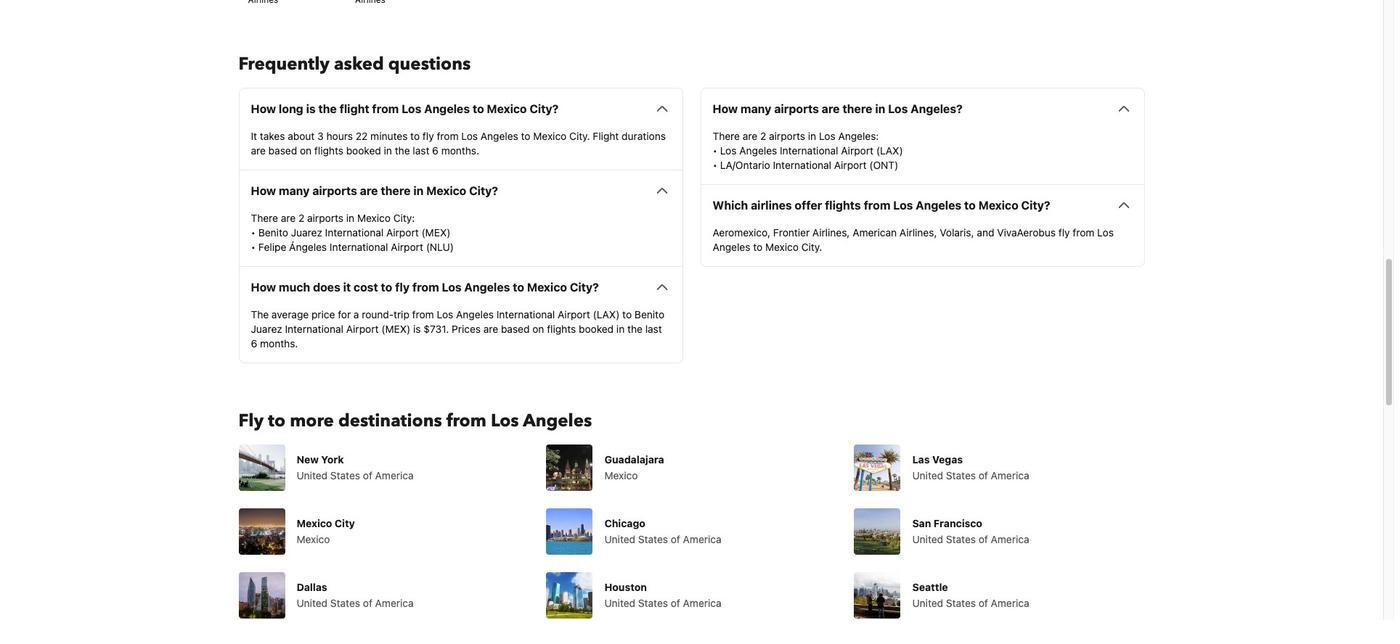 Task type: vqa. For each thing, say whether or not it's contained in the screenshot.
Ibiza? to the bottom
no



Task type: describe. For each thing, give the bounding box(es) containing it.
fly for city?
[[1059, 227, 1070, 239]]

how long is the flight from los angeles to mexico city? button
[[251, 100, 671, 118]]

states inside new york united states of america
[[330, 470, 360, 482]]

states inside houston united states of america
[[638, 598, 668, 610]]

flight
[[593, 130, 619, 143]]

booked inside "the average price for a round-trip from los angeles international airport (lax) to benito juarez international airport (mex) is $731. prices are based on flights booked in the last 6 months."
[[579, 323, 614, 336]]

booked inside it takes about 3 hours 22 minutes to fly from los angeles to mexico city. flight durations are based on flights booked in the last 6 months.
[[346, 145, 381, 157]]

america inside chicago united states of america
[[683, 534, 721, 546]]

more
[[290, 410, 334, 434]]

york
[[321, 454, 344, 466]]

it
[[343, 281, 351, 294]]

houston
[[605, 582, 647, 594]]

international down how many airports are there in mexico city?
[[325, 227, 384, 239]]

juarez inside there are 2 airports in mexico city: • benito juarez international airport (mex) • felipe ángeles international airport (nlu)
[[291, 227, 322, 239]]

san
[[912, 518, 931, 530]]

(lax) inside 'there are 2 airports in los angeles: • los angeles international airport (lax) • la/ontario international airport (ont)'
[[876, 145, 903, 157]]

new
[[297, 454, 319, 466]]

of inside dallas united states of america
[[363, 598, 372, 610]]

how for how long is the flight from los angeles to mexico city?
[[251, 103, 276, 116]]

city
[[335, 518, 355, 530]]

in inside how many airports are there in mexico city? dropdown button
[[413, 185, 424, 198]]

flights inside "the average price for a round-trip from los angeles international airport (lax) to benito juarez international airport (mex) is $731. prices are based on flights booked in the last 6 months."
[[547, 323, 576, 336]]

the
[[251, 309, 269, 321]]

to inside which airlines offer flights from los angeles to mexico city? dropdown button
[[964, 199, 976, 212]]

benito
[[635, 309, 665, 321]]

angeles inside aeromexico, frontier airlines, american airlines, volaris, and vivaaerobus fly from los angeles to mexico city.
[[713, 241, 750, 254]]

houston united states of america
[[605, 582, 721, 610]]

hours
[[326, 130, 353, 143]]

how for how much does it cost to fly from los angeles to mexico city?
[[251, 281, 276, 294]]

dallas
[[297, 582, 327, 594]]

round-
[[362, 309, 394, 321]]

in inside it takes about 3 hours 22 minutes to fly from los angeles to mexico city. flight durations are based on flights booked in the last 6 months.
[[384, 145, 392, 157]]

are inside dropdown button
[[360, 185, 378, 198]]

airports inside there are 2 airports in mexico city: • benito juarez international airport (mex) • felipe ángeles international airport (nlu)
[[307, 212, 344, 225]]

minutes
[[370, 130, 408, 143]]

angeles inside 'there are 2 airports in los angeles: • los angeles international airport (lax) • la/ontario international airport (ont)'
[[739, 145, 777, 157]]

states inside san francisco united states of america
[[946, 534, 976, 546]]

in inside 'there are 2 airports in los angeles: • los angeles international airport (lax) • la/ontario international airport (ont)'
[[808, 130, 816, 143]]

to inside aeromexico, frontier airlines, american airlines, volaris, and vivaaerobus fly from los angeles to mexico city.
[[753, 241, 763, 254]]

from inside "the average price for a round-trip from los angeles international airport (lax) to benito juarez international airport (mex) is $731. prices are based on flights booked in the last 6 months."
[[412, 309, 434, 321]]

america inside san francisco united states of america
[[991, 534, 1029, 546]]

angeles inside how much does it cost to fly from los angeles to mexico city? dropdown button
[[464, 281, 510, 294]]

america inside seattle united states of america
[[991, 598, 1029, 610]]

airlines
[[751, 199, 792, 212]]

los inside aeromexico, frontier airlines, american airlines, volaris, and vivaaerobus fly from los angeles to mexico city.
[[1097, 227, 1114, 239]]

2 airlines, from the left
[[900, 227, 937, 239]]

in inside how many airports are there in los angeles? dropdown button
[[875, 103, 885, 116]]

about
[[288, 130, 315, 143]]

on inside "the average price for a round-trip from los angeles international airport (lax) to benito juarez international airport (mex) is $731. prices are based on flights booked in the last 6 months."
[[532, 323, 544, 336]]

of inside las vegas united states of america
[[979, 470, 988, 482]]

fly to more destinations from los angeles
[[239, 410, 592, 434]]

• los
[[713, 145, 737, 157]]

fly
[[239, 410, 264, 434]]

how much does it cost to fly from los angeles to mexico city? button
[[251, 279, 671, 296]]

aeromexico,
[[713, 227, 771, 239]]

there for how many airports are there in los angeles?
[[713, 130, 740, 143]]

city? inside dropdown button
[[530, 103, 559, 116]]

frequently
[[239, 52, 330, 76]]

of inside seattle united states of america
[[979, 598, 988, 610]]

airports inside dropdown button
[[774, 103, 819, 116]]

the average price for a round-trip from los angeles international airport (lax) to benito juarez international airport (mex) is $731. prices are based on flights booked in the last 6 months.
[[251, 309, 665, 350]]

offer
[[795, 199, 822, 212]]

united inside new york united states of america
[[297, 470, 328, 482]]

mexico inside dropdown button
[[487, 103, 527, 116]]

city:
[[393, 212, 415, 225]]

• felipe
[[251, 241, 286, 254]]

to inside how long is the flight from los angeles to mexico city? dropdown button
[[473, 103, 484, 116]]

based inside "the average price for a round-trip from los angeles international airport (lax) to benito juarez international airport (mex) is $731. prices are based on flights booked in the last 6 months."
[[501, 323, 530, 336]]

$731.
[[424, 323, 449, 336]]

francisco
[[934, 518, 982, 530]]

angeles inside how long is the flight from los angeles to mexico city? dropdown button
[[424, 103, 470, 116]]

in inside there are 2 airports in mexico city: • benito juarez international airport (mex) • felipe ángeles international airport (nlu)
[[346, 212, 354, 225]]

questions
[[388, 52, 471, 76]]

2 for how many airports are there in mexico city?
[[298, 212, 304, 225]]

los inside dropdown button
[[888, 103, 908, 116]]

how many airports are there in mexico city? button
[[251, 182, 671, 200]]

chicago
[[605, 518, 645, 530]]

how for how many airports are there in mexico city?
[[251, 185, 276, 198]]

asked
[[334, 52, 384, 76]]

united inside dallas united states of america
[[297, 598, 328, 610]]

international down how many airports are there in los angeles?
[[780, 145, 838, 157]]

which airlines offer flights from los angeles to mexico city? button
[[713, 197, 1132, 214]]

vegas
[[932, 454, 963, 466]]

america inside new york united states of america
[[375, 470, 414, 482]]

international down price
[[285, 323, 344, 336]]

cost
[[354, 281, 378, 294]]

from inside dropdown button
[[372, 103, 399, 116]]

los inside 'there are 2 airports in los angeles: • los angeles international airport (lax) • la/ontario international airport (ont)'
[[819, 130, 836, 143]]

1 airlines, from the left
[[813, 227, 850, 239]]

ángeles
[[289, 241, 327, 254]]

many for how many airports are there in mexico city?
[[279, 185, 310, 198]]

long
[[279, 103, 303, 116]]

san francisco united states of america
[[912, 518, 1029, 546]]

from inside aeromexico, frontier airlines, american airlines, volaris, and vivaaerobus fly from los angeles to mexico city.
[[1073, 227, 1095, 239]]

united inside las vegas united states of america
[[912, 470, 943, 482]]

there for los
[[843, 103, 873, 116]]

how much does it cost to fly from los angeles to mexico city?
[[251, 281, 599, 294]]

the inside "the average price for a round-trip from los angeles international airport (lax) to benito juarez international airport (mex) is $731. prices are based on flights booked in the last 6 months."
[[627, 323, 643, 336]]

durations
[[622, 130, 666, 143]]

average
[[272, 309, 309, 321]]

the inside it takes about 3 hours 22 minutes to fly from los angeles to mexico city. flight durations are based on flights booked in the last 6 months.
[[395, 145, 410, 157]]

(mex) inside there are 2 airports in mexico city: • benito juarez international airport (mex) • felipe ángeles international airport (nlu)
[[422, 227, 451, 239]]

much
[[279, 281, 310, 294]]

united inside seattle united states of america
[[912, 598, 943, 610]]

prices
[[452, 323, 481, 336]]

las
[[912, 454, 930, 466]]

are inside it takes about 3 hours 22 minutes to fly from los angeles to mexico city. flight durations are based on flights booked in the last 6 months.
[[251, 145, 266, 157]]

frequently asked questions
[[239, 52, 471, 76]]

fly inside dropdown button
[[395, 281, 410, 294]]

are inside there are 2 airports in mexico city: • benito juarez international airport (mex) • felipe ángeles international airport (nlu)
[[281, 212, 296, 225]]

22
[[356, 130, 368, 143]]

destinations
[[338, 410, 442, 434]]

how long is the flight from los angeles to mexico city?
[[251, 103, 559, 116]]

frontier
[[773, 227, 810, 239]]

guadalajara
[[605, 454, 664, 466]]

airports inside dropdown button
[[312, 185, 357, 198]]

new york united states of america
[[297, 454, 414, 482]]



Task type: locate. For each thing, give the bounding box(es) containing it.
airports
[[774, 103, 819, 116], [769, 130, 805, 143], [312, 185, 357, 198], [307, 212, 344, 225]]

0 vertical spatial last
[[413, 145, 429, 157]]

0 horizontal spatial city.
[[569, 130, 590, 143]]

is left $731.
[[413, 323, 421, 336]]

states inside dallas united states of america
[[330, 598, 360, 610]]

united inside san francisco united states of america
[[912, 534, 943, 546]]

the down 'benito' on the left of the page
[[627, 323, 643, 336]]

months. inside "the average price for a round-trip from los angeles international airport (lax) to benito juarez international airport (mex) is $731. prices are based on flights booked in the last 6 months."
[[260, 338, 298, 350]]

the left flight
[[318, 103, 337, 116]]

juarez up ángeles on the top of the page
[[291, 227, 322, 239]]

seattle
[[912, 582, 948, 594]]

angeles inside it takes about 3 hours 22 minutes to fly from los angeles to mexico city. flight durations are based on flights booked in the last 6 months.
[[481, 130, 518, 143]]

angeles:
[[838, 130, 879, 143]]

there inside dropdown button
[[843, 103, 873, 116]]

fly for mexico
[[423, 130, 434, 143]]

1 horizontal spatial (lax)
[[876, 145, 903, 157]]

how left long
[[251, 103, 276, 116]]

there up the • los
[[713, 130, 740, 143]]

for
[[338, 309, 351, 321]]

airports inside 'there are 2 airports in los angeles: • los angeles international airport (lax) • la/ontario international airport (ont)'
[[769, 130, 805, 143]]

city. inside it takes about 3 hours 22 minutes to fly from los angeles to mexico city. flight durations are based on flights booked in the last 6 months.
[[569, 130, 590, 143]]

based inside it takes about 3 hours 22 minutes to fly from los angeles to mexico city. flight durations are based on flights booked in the last 6 months.
[[268, 145, 297, 157]]

from
[[372, 103, 399, 116], [437, 130, 459, 143], [864, 199, 891, 212], [1073, 227, 1095, 239], [412, 281, 439, 294], [412, 309, 434, 321], [446, 410, 486, 434]]

city. inside aeromexico, frontier airlines, american airlines, volaris, and vivaaerobus fly from los angeles to mexico city.
[[801, 241, 822, 254]]

0 vertical spatial juarez
[[291, 227, 322, 239]]

united down las
[[912, 470, 943, 482]]

fly up trip
[[395, 281, 410, 294]]

1 vertical spatial (lax)
[[593, 309, 620, 321]]

1 horizontal spatial juarez
[[291, 227, 322, 239]]

6
[[432, 145, 439, 157], [251, 338, 257, 350]]

1 horizontal spatial there
[[713, 130, 740, 143]]

last inside "the average price for a round-trip from los angeles international airport (lax) to benito juarez international airport (mex) is $731. prices are based on flights booked in the last 6 months."
[[645, 323, 662, 336]]

which
[[713, 199, 748, 212]]

mexico
[[487, 103, 527, 116], [533, 130, 567, 143], [426, 185, 466, 198], [979, 199, 1019, 212], [357, 212, 391, 225], [765, 241, 799, 254], [527, 281, 567, 294], [605, 470, 638, 482], [297, 518, 332, 530], [297, 534, 330, 546]]

los inside "the average price for a round-trip from los angeles international airport (lax) to benito juarez international airport (mex) is $731. prices are based on flights booked in the last 6 months."
[[437, 309, 453, 321]]

0 vertical spatial months.
[[441, 145, 479, 157]]

months. down average
[[260, 338, 298, 350]]

0 vertical spatial 2
[[760, 130, 766, 143]]

0 horizontal spatial flights
[[314, 145, 343, 157]]

1 horizontal spatial based
[[501, 323, 530, 336]]

(mex) up (nlu)
[[422, 227, 451, 239]]

3
[[317, 130, 324, 143]]

there for mexico
[[381, 185, 411, 198]]

city?
[[530, 103, 559, 116], [469, 185, 498, 198], [1021, 199, 1050, 212], [570, 281, 599, 294]]

how for how many airports are there in los angeles?
[[713, 103, 738, 116]]

0 vertical spatial fly
[[423, 130, 434, 143]]

is right long
[[306, 103, 316, 116]]

1 vertical spatial flights
[[825, 199, 861, 212]]

how
[[251, 103, 276, 116], [713, 103, 738, 116], [251, 185, 276, 198], [251, 281, 276, 294]]

are down it
[[251, 145, 266, 157]]

(lax) up (ont)
[[876, 145, 903, 157]]

are right prices
[[483, 323, 498, 336]]

2 up ángeles on the top of the page
[[298, 212, 304, 225]]

0 horizontal spatial (mex)
[[381, 323, 411, 336]]

0 horizontal spatial months.
[[260, 338, 298, 350]]

fly down how long is the flight from los angeles to mexico city?
[[423, 130, 434, 143]]

many for how many airports are there in los angeles?
[[741, 103, 772, 116]]

(nlu)
[[426, 241, 454, 254]]

6 down the
[[251, 338, 257, 350]]

states inside las vegas united states of america
[[946, 470, 976, 482]]

united inside houston united states of america
[[605, 598, 635, 610]]

mexico inside there are 2 airports in mexico city: • benito juarez international airport (mex) • felipe ángeles international airport (nlu)
[[357, 212, 391, 225]]

on
[[300, 145, 312, 157], [532, 323, 544, 336]]

of inside san francisco united states of america
[[979, 534, 988, 546]]

las vegas united states of america
[[912, 454, 1029, 482]]

volaris,
[[940, 227, 974, 239]]

city. for how long is the flight from los angeles to mexico city?
[[569, 130, 590, 143]]

los inside it takes about 3 hours 22 minutes to fly from los angeles to mexico city. flight durations are based on flights booked in the last 6 months.
[[461, 130, 478, 143]]

1 horizontal spatial there
[[843, 103, 873, 116]]

of inside chicago united states of america
[[671, 534, 680, 546]]

2 vertical spatial fly
[[395, 281, 410, 294]]

1 vertical spatial the
[[395, 145, 410, 157]]

last
[[413, 145, 429, 157], [645, 323, 662, 336]]

are up there are 2 airports in mexico city: • benito juarez international airport (mex) • felipe ángeles international airport (nlu)
[[360, 185, 378, 198]]

2 horizontal spatial the
[[627, 323, 643, 336]]

airports up • la/ontario
[[769, 130, 805, 143]]

1 horizontal spatial last
[[645, 323, 662, 336]]

1 vertical spatial fly
[[1059, 227, 1070, 239]]

0 horizontal spatial booked
[[346, 145, 381, 157]]

(lax) inside "the average price for a round-trip from los angeles international airport (lax) to benito juarez international airport (mex) is $731. prices are based on flights booked in the last 6 months."
[[593, 309, 620, 321]]

(ont)
[[869, 159, 899, 172]]

there up angeles: on the right top of page
[[843, 103, 873, 116]]

on inside it takes about 3 hours 22 minutes to fly from los angeles to mexico city. flight durations are based on flights booked in the last 6 months.
[[300, 145, 312, 157]]

1 horizontal spatial airlines,
[[900, 227, 937, 239]]

are inside dropdown button
[[822, 103, 840, 116]]

0 horizontal spatial there
[[381, 185, 411, 198]]

last inside it takes about 3 hours 22 minutes to fly from los angeles to mexico city. flight durations are based on flights booked in the last 6 months.
[[413, 145, 429, 157]]

fly inside it takes about 3 hours 22 minutes to fly from los angeles to mexico city. flight durations are based on flights booked in the last 6 months.
[[423, 130, 434, 143]]

are inside 'there are 2 airports in los angeles: • los angeles international airport (lax) • la/ontario international airport (ont)'
[[743, 130, 758, 143]]

airlines, down offer
[[813, 227, 850, 239]]

• benito
[[251, 227, 288, 239]]

price
[[312, 309, 335, 321]]

1 vertical spatial there
[[381, 185, 411, 198]]

airlines, down which airlines offer flights from los angeles to mexico city? dropdown button
[[900, 227, 937, 239]]

0 vertical spatial the
[[318, 103, 337, 116]]

trip
[[394, 309, 409, 321]]

is inside "the average price for a round-trip from los angeles international airport (lax) to benito juarez international airport (mex) is $731. prices are based on flights booked in the last 6 months."
[[413, 323, 421, 336]]

flights inside dropdown button
[[825, 199, 861, 212]]

0 horizontal spatial (lax)
[[593, 309, 620, 321]]

months. up how many airports are there in mexico city? dropdown button
[[441, 145, 479, 157]]

a
[[354, 309, 359, 321]]

international up offer
[[773, 159, 832, 172]]

city. down the frontier
[[801, 241, 822, 254]]

mexico inside it takes about 3 hours 22 minutes to fly from los angeles to mexico city. flight durations are based on flights booked in the last 6 months.
[[533, 130, 567, 143]]

2 vertical spatial the
[[627, 323, 643, 336]]

0 horizontal spatial last
[[413, 145, 429, 157]]

(mex) inside "the average price for a round-trip from los angeles international airport (lax) to benito juarez international airport (mex) is $731. prices are based on flights booked in the last 6 months."
[[381, 323, 411, 336]]

1 vertical spatial on
[[532, 323, 544, 336]]

which airlines offer flights from los angeles to mexico city?
[[713, 199, 1050, 212]]

1 horizontal spatial the
[[395, 145, 410, 157]]

dallas united states of america
[[297, 582, 414, 610]]

there are 2 airports in los angeles: • los angeles international airport (lax) • la/ontario international airport (ont)
[[713, 130, 903, 172]]

flights
[[314, 145, 343, 157], [825, 199, 861, 212], [547, 323, 576, 336]]

fly inside aeromexico, frontier airlines, american airlines, volaris, and vivaaerobus fly from los angeles to mexico city.
[[1059, 227, 1070, 239]]

are inside "the average price for a round-trip from los angeles international airport (lax) to benito juarez international airport (mex) is $731. prices are based on flights booked in the last 6 months."
[[483, 323, 498, 336]]

how up • benito
[[251, 185, 276, 198]]

(mex) down trip
[[381, 323, 411, 336]]

mexico inside aeromexico, frontier airlines, american airlines, volaris, and vivaaerobus fly from los angeles to mexico city.
[[765, 241, 799, 254]]

united down dallas
[[297, 598, 328, 610]]

1 horizontal spatial flights
[[547, 323, 576, 336]]

america inside houston united states of america
[[683, 598, 721, 610]]

• la/ontario
[[713, 159, 770, 172]]

how many airports are there in los angeles?
[[713, 103, 963, 116]]

how inside dropdown button
[[713, 103, 738, 116]]

0 vertical spatial is
[[306, 103, 316, 116]]

1 horizontal spatial 6
[[432, 145, 439, 157]]

states inside chicago united states of america
[[638, 534, 668, 546]]

0 vertical spatial on
[[300, 145, 312, 157]]

0 vertical spatial there
[[713, 130, 740, 143]]

there inside dropdown button
[[381, 185, 411, 198]]

united down chicago
[[605, 534, 635, 546]]

(mex)
[[422, 227, 451, 239], [381, 323, 411, 336]]

in
[[875, 103, 885, 116], [808, 130, 816, 143], [384, 145, 392, 157], [413, 185, 424, 198], [346, 212, 354, 225], [616, 323, 625, 336]]

it takes about 3 hours 22 minutes to fly from los angeles to mexico city. flight durations are based on flights booked in the last 6 months.
[[251, 130, 666, 157]]

the inside dropdown button
[[318, 103, 337, 116]]

are up angeles: on the right top of page
[[822, 103, 840, 116]]

last down how long is the flight from los angeles to mexico city?
[[413, 145, 429, 157]]

many up • la/ontario
[[741, 103, 772, 116]]

takes
[[260, 130, 285, 143]]

angeles?
[[911, 103, 963, 116]]

based down takes
[[268, 145, 297, 157]]

0 horizontal spatial airlines,
[[813, 227, 850, 239]]

american
[[853, 227, 897, 239]]

2 horizontal spatial fly
[[1059, 227, 1070, 239]]

1 horizontal spatial city.
[[801, 241, 822, 254]]

there for how many airports are there in mexico city?
[[251, 212, 278, 225]]

states inside seattle united states of america
[[946, 598, 976, 610]]

los inside dropdown button
[[402, 103, 421, 116]]

united down houston at bottom left
[[605, 598, 635, 610]]

of inside new york united states of america
[[363, 470, 372, 482]]

1 horizontal spatial booked
[[579, 323, 614, 336]]

how up the • los
[[713, 103, 738, 116]]

how up the
[[251, 281, 276, 294]]

flights inside it takes about 3 hours 22 minutes to fly from los angeles to mexico city. flight durations are based on flights booked in the last 6 months.
[[314, 145, 343, 157]]

mexico city mexico
[[297, 518, 355, 546]]

0 vertical spatial flights
[[314, 145, 343, 157]]

months. inside it takes about 3 hours 22 minutes to fly from los angeles to mexico city. flight durations are based on flights booked in the last 6 months.
[[441, 145, 479, 157]]

juarez down the
[[251, 323, 282, 336]]

from inside it takes about 3 hours 22 minutes to fly from los angeles to mexico city. flight durations are based on flights booked in the last 6 months.
[[437, 130, 459, 143]]

does
[[313, 281, 340, 294]]

of inside houston united states of america
[[671, 598, 680, 610]]

6 inside it takes about 3 hours 22 minutes to fly from los angeles to mexico city. flight durations are based on flights booked in the last 6 months.
[[432, 145, 439, 157]]

0 horizontal spatial on
[[300, 145, 312, 157]]

angeles inside "the average price for a round-trip from los angeles international airport (lax) to benito juarez international airport (mex) is $731. prices are based on flights booked in the last 6 months."
[[456, 309, 494, 321]]

last down 'benito' on the left of the page
[[645, 323, 662, 336]]

1 horizontal spatial fly
[[423, 130, 434, 143]]

there
[[713, 130, 740, 143], [251, 212, 278, 225]]

months.
[[441, 145, 479, 157], [260, 338, 298, 350]]

0 horizontal spatial is
[[306, 103, 316, 116]]

1 vertical spatial last
[[645, 323, 662, 336]]

the
[[318, 103, 337, 116], [395, 145, 410, 157], [627, 323, 643, 336]]

airports up there are 2 airports in mexico city: • benito juarez international airport (mex) • felipe ángeles international airport (nlu)
[[312, 185, 357, 198]]

0 horizontal spatial there
[[251, 212, 278, 225]]

city. left flight
[[569, 130, 590, 143]]

flight
[[340, 103, 369, 116]]

there up • benito
[[251, 212, 278, 225]]

1 horizontal spatial is
[[413, 323, 421, 336]]

the down minutes
[[395, 145, 410, 157]]

0 horizontal spatial 6
[[251, 338, 257, 350]]

there up 'city:' at the top left of the page
[[381, 185, 411, 198]]

airport
[[841, 145, 874, 157], [834, 159, 867, 172], [386, 227, 419, 239], [391, 241, 423, 254], [558, 309, 590, 321], [346, 323, 379, 336]]

1 vertical spatial 6
[[251, 338, 257, 350]]

airports up 'there are 2 airports in los angeles: • los angeles international airport (lax) • la/ontario international airport (ont)'
[[774, 103, 819, 116]]

there inside there are 2 airports in mexico city: • benito juarez international airport (mex) • felipe ángeles international airport (nlu)
[[251, 212, 278, 225]]

booked
[[346, 145, 381, 157], [579, 323, 614, 336]]

1 vertical spatial (mex)
[[381, 323, 411, 336]]

juarez inside "the average price for a round-trip from los angeles international airport (lax) to benito juarez international airport (mex) is $731. prices are based on flights booked in the last 6 months."
[[251, 323, 282, 336]]

1 vertical spatial months.
[[260, 338, 298, 350]]

seattle united states of america
[[912, 582, 1029, 610]]

6 up how many airports are there in mexico city? dropdown button
[[432, 145, 439, 157]]

america inside dallas united states of america
[[375, 598, 414, 610]]

on right prices
[[532, 323, 544, 336]]

america inside las vegas united states of america
[[991, 470, 1029, 482]]

it
[[251, 130, 257, 143]]

1 horizontal spatial on
[[532, 323, 544, 336]]

there are 2 airports in mexico city: • benito juarez international airport (mex) • felipe ángeles international airport (nlu)
[[251, 212, 454, 254]]

1 horizontal spatial 2
[[760, 130, 766, 143]]

mexico inside guadalajara mexico
[[605, 470, 638, 482]]

1 vertical spatial many
[[279, 185, 310, 198]]

0 vertical spatial (mex)
[[422, 227, 451, 239]]

2 up • la/ontario
[[760, 130, 766, 143]]

1 vertical spatial based
[[501, 323, 530, 336]]

many up • benito
[[279, 185, 310, 198]]

united
[[297, 470, 328, 482], [912, 470, 943, 482], [605, 534, 635, 546], [912, 534, 943, 546], [297, 598, 328, 610], [605, 598, 635, 610], [912, 598, 943, 610]]

there inside 'there are 2 airports in los angeles: • los angeles international airport (lax) • la/ontario international airport (ont)'
[[713, 130, 740, 143]]

america
[[375, 470, 414, 482], [991, 470, 1029, 482], [683, 534, 721, 546], [991, 534, 1029, 546], [375, 598, 414, 610], [683, 598, 721, 610], [991, 598, 1029, 610]]

0 horizontal spatial juarez
[[251, 323, 282, 336]]

to
[[473, 103, 484, 116], [410, 130, 420, 143], [521, 130, 531, 143], [964, 199, 976, 212], [753, 241, 763, 254], [381, 281, 392, 294], [513, 281, 524, 294], [622, 309, 632, 321], [268, 410, 286, 434]]

city.
[[569, 130, 590, 143], [801, 241, 822, 254]]

0 vertical spatial booked
[[346, 145, 381, 157]]

based
[[268, 145, 297, 157], [501, 323, 530, 336]]

international down how much does it cost to fly from los angeles to mexico city? dropdown button
[[497, 309, 555, 321]]

chicago united states of america
[[605, 518, 721, 546]]

how many airports are there in los angeles? button
[[713, 100, 1132, 118]]

aeromexico, frontier airlines, american airlines, volaris, and vivaaerobus fly from los angeles to mexico city.
[[713, 227, 1114, 254]]

0 horizontal spatial based
[[268, 145, 297, 157]]

vivaaerobus
[[997, 227, 1056, 239]]

fly right "vivaaerobus"
[[1059, 227, 1070, 239]]

0 vertical spatial city.
[[569, 130, 590, 143]]

2 for how many airports are there in los angeles?
[[760, 130, 766, 143]]

0 horizontal spatial many
[[279, 185, 310, 198]]

united down seattle
[[912, 598, 943, 610]]

angeles inside which airlines offer flights from los angeles to mexico city? dropdown button
[[916, 199, 962, 212]]

0 vertical spatial there
[[843, 103, 873, 116]]

in inside "the average price for a round-trip from los angeles international airport (lax) to benito juarez international airport (mex) is $731. prices are based on flights booked in the last 6 months."
[[616, 323, 625, 336]]

0 horizontal spatial the
[[318, 103, 337, 116]]

2 inside there are 2 airports in mexico city: • benito juarez international airport (mex) • felipe ángeles international airport (nlu)
[[298, 212, 304, 225]]

6 inside "the average price for a round-trip from los angeles international airport (lax) to benito juarez international airport (mex) is $731. prices are based on flights booked in the last 6 months."
[[251, 338, 257, 350]]

2
[[760, 130, 766, 143], [298, 212, 304, 225]]

(lax)
[[876, 145, 903, 157], [593, 309, 620, 321]]

city. for which airlines offer flights from los angeles to mexico city?
[[801, 241, 822, 254]]

juarez
[[291, 227, 322, 239], [251, 323, 282, 336]]

1 vertical spatial there
[[251, 212, 278, 225]]

1 vertical spatial is
[[413, 323, 421, 336]]

airlines,
[[813, 227, 850, 239], [900, 227, 937, 239]]

are up • benito
[[281, 212, 296, 225]]

0 vertical spatial (lax)
[[876, 145, 903, 157]]

0 horizontal spatial fly
[[395, 281, 410, 294]]

0 horizontal spatial 2
[[298, 212, 304, 225]]

airports up ángeles on the top of the page
[[307, 212, 344, 225]]

2 vertical spatial flights
[[547, 323, 576, 336]]

2 horizontal spatial flights
[[825, 199, 861, 212]]

guadalajara mexico
[[605, 454, 664, 482]]

how many airports are there in mexico city?
[[251, 185, 498, 198]]

based right prices
[[501, 323, 530, 336]]

on down about
[[300, 145, 312, 157]]

states
[[330, 470, 360, 482], [946, 470, 976, 482], [638, 534, 668, 546], [946, 534, 976, 546], [330, 598, 360, 610], [638, 598, 668, 610], [946, 598, 976, 610]]

(lax) left 'benito' on the left of the page
[[593, 309, 620, 321]]

0 vertical spatial based
[[268, 145, 297, 157]]

angeles
[[424, 103, 470, 116], [481, 130, 518, 143], [739, 145, 777, 157], [916, 199, 962, 212], [713, 241, 750, 254], [464, 281, 510, 294], [456, 309, 494, 321], [523, 410, 592, 434]]

1 horizontal spatial (mex)
[[422, 227, 451, 239]]

1 horizontal spatial months.
[[441, 145, 479, 157]]

1 horizontal spatial many
[[741, 103, 772, 116]]

0 vertical spatial many
[[741, 103, 772, 116]]

0 vertical spatial 6
[[432, 145, 439, 157]]

2 inside 'there are 2 airports in los angeles: • los angeles international airport (lax) • la/ontario international airport (ont)'
[[760, 130, 766, 143]]

united down "san"
[[912, 534, 943, 546]]

united down new
[[297, 470, 328, 482]]

of
[[363, 470, 372, 482], [979, 470, 988, 482], [671, 534, 680, 546], [979, 534, 988, 546], [363, 598, 372, 610], [671, 598, 680, 610], [979, 598, 988, 610]]

united inside chicago united states of america
[[605, 534, 635, 546]]

and
[[977, 227, 994, 239]]

is inside dropdown button
[[306, 103, 316, 116]]

1 vertical spatial city.
[[801, 241, 822, 254]]

1 vertical spatial booked
[[579, 323, 614, 336]]

how inside dropdown button
[[251, 103, 276, 116]]

many
[[741, 103, 772, 116], [279, 185, 310, 198]]

to inside "the average price for a round-trip from los angeles international airport (lax) to benito juarez international airport (mex) is $731. prices are based on flights booked in the last 6 months."
[[622, 309, 632, 321]]

1 vertical spatial 2
[[298, 212, 304, 225]]

1 vertical spatial juarez
[[251, 323, 282, 336]]

are up • la/ontario
[[743, 130, 758, 143]]

international up cost
[[330, 241, 388, 254]]



